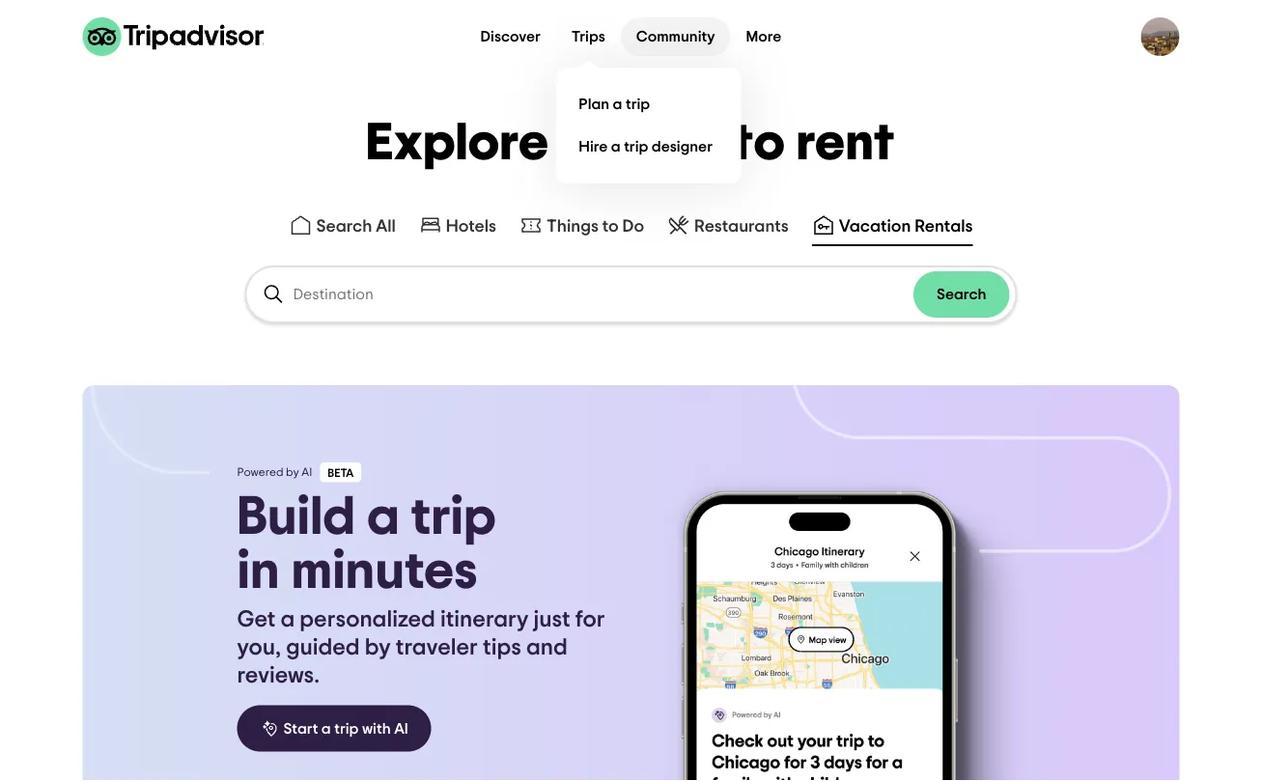 Task type: vqa. For each thing, say whether or not it's contained in the screenshot.
it in the " Try not to let the sad homeless, drug situation be the only thing you see, SF is so much more & it feels very safe.
no



Task type: locate. For each thing, give the bounding box(es) containing it.
0 horizontal spatial search
[[316, 217, 372, 235]]

trip inside button
[[334, 721, 359, 737]]

1 vertical spatial by
[[365, 637, 391, 660]]

things to do
[[547, 217, 644, 235]]

a right the plan
[[613, 97, 623, 112]]

search button
[[914, 272, 1010, 318]]

trip inside build a trip in minutes
[[411, 490, 496, 544]]

a inside build a trip in minutes
[[367, 490, 400, 544]]

a right hire
[[611, 139, 621, 155]]

ai right with on the bottom
[[394, 721, 408, 737]]

menu
[[556, 68, 741, 184]]

menu containing plan a trip
[[556, 68, 741, 184]]

traveler
[[396, 637, 478, 660]]

search inside 'button'
[[316, 217, 372, 235]]

to left do
[[603, 217, 619, 235]]

search left all
[[316, 217, 372, 235]]

restaurants button
[[664, 210, 793, 246]]

restaurants link
[[668, 214, 789, 237]]

tab list
[[0, 206, 1263, 250]]

search down the rentals
[[937, 287, 987, 302]]

a
[[613, 97, 623, 112], [611, 139, 621, 155], [367, 490, 400, 544], [281, 609, 295, 632], [322, 721, 331, 737]]

a inside get a personalized itinerary just for you, guided by traveler tips and reviews.
[[281, 609, 295, 632]]

rentals
[[915, 217, 973, 235]]

1 vertical spatial search
[[937, 287, 987, 302]]

get a personalized itinerary just for you, guided by traveler tips and reviews.
[[237, 609, 605, 688]]

search all
[[316, 217, 396, 235]]

a for plan
[[613, 97, 623, 112]]

beta
[[328, 468, 354, 480]]

vacation
[[839, 217, 911, 235]]

by
[[286, 467, 299, 478], [365, 637, 391, 660]]

1 horizontal spatial ai
[[394, 721, 408, 737]]

trip for build a trip in minutes
[[411, 490, 496, 544]]

search inside button
[[937, 287, 987, 302]]

trip
[[626, 97, 650, 112], [624, 139, 649, 155], [411, 490, 496, 544], [334, 721, 359, 737]]

things to do link
[[520, 214, 644, 237]]

a for hire
[[611, 139, 621, 155]]

hotels
[[446, 217, 497, 235]]

places
[[561, 117, 722, 170]]

tripadvisor image
[[83, 17, 264, 56]]

by right the powered
[[286, 467, 299, 478]]

hire
[[579, 139, 608, 155]]

hotels button
[[415, 210, 500, 246]]

trip for start a trip with ai
[[334, 721, 359, 737]]

trips button
[[556, 17, 621, 56]]

with
[[362, 721, 391, 737]]

build
[[237, 490, 356, 544]]

tips
[[483, 637, 521, 660]]

build a trip in minutes
[[237, 490, 496, 599]]

plan a trip link
[[571, 83, 726, 126]]

0 vertical spatial search
[[316, 217, 372, 235]]

1 horizontal spatial by
[[365, 637, 391, 660]]

explore places to rent
[[367, 117, 896, 170]]

by down personalized
[[365, 637, 391, 660]]

1 horizontal spatial to
[[733, 117, 786, 170]]

ai
[[302, 467, 312, 478], [394, 721, 408, 737]]

restaurants
[[695, 217, 789, 235]]

search for search all
[[316, 217, 372, 235]]

start a trip with ai button
[[237, 706, 432, 752]]

ai left beta on the left bottom of page
[[302, 467, 312, 478]]

and
[[526, 637, 568, 660]]

1 horizontal spatial search
[[937, 287, 987, 302]]

0 vertical spatial by
[[286, 467, 299, 478]]

a right start
[[322, 721, 331, 737]]

to inside button
[[603, 217, 619, 235]]

plan
[[579, 97, 610, 112]]

search
[[316, 217, 372, 235], [937, 287, 987, 302]]

0 vertical spatial to
[[733, 117, 786, 170]]

profile picture image
[[1141, 17, 1180, 56]]

0 horizontal spatial to
[[603, 217, 619, 235]]

explore
[[367, 117, 550, 170]]

0 horizontal spatial by
[[286, 467, 299, 478]]

in
[[237, 544, 280, 599]]

1 vertical spatial ai
[[394, 721, 408, 737]]

a right get
[[281, 609, 295, 632]]

community button
[[621, 17, 731, 56]]

ai inside button
[[394, 721, 408, 737]]

0 vertical spatial ai
[[302, 467, 312, 478]]

powered by ai
[[237, 467, 312, 478]]

1 vertical spatial to
[[603, 217, 619, 235]]

by inside get a personalized itinerary just for you, guided by traveler tips and reviews.
[[365, 637, 391, 660]]

designer
[[652, 139, 713, 155]]

to right designer
[[733, 117, 786, 170]]

a inside button
[[322, 721, 331, 737]]

things to do button
[[516, 210, 648, 246]]

vacation rentals
[[839, 217, 973, 235]]

a right build
[[367, 490, 400, 544]]

a for start
[[322, 721, 331, 737]]

to
[[733, 117, 786, 170], [603, 217, 619, 235]]

itinerary
[[441, 609, 529, 632]]



Task type: describe. For each thing, give the bounding box(es) containing it.
just
[[534, 609, 571, 632]]

start a trip with ai
[[284, 721, 408, 737]]

tab list containing search all
[[0, 206, 1263, 250]]

community
[[636, 29, 715, 44]]

hotels link
[[419, 214, 497, 237]]

do
[[623, 217, 644, 235]]

vacation rentals button
[[808, 210, 977, 246]]

trip for plan a trip
[[626, 97, 650, 112]]

rent
[[797, 117, 896, 170]]

trip for hire a trip designer
[[624, 139, 649, 155]]

get
[[237, 609, 276, 632]]

reviews.
[[237, 665, 320, 688]]

for
[[576, 609, 605, 632]]

search image
[[262, 283, 285, 306]]

search all button
[[285, 210, 400, 246]]

discover
[[481, 29, 541, 44]]

a for get
[[281, 609, 295, 632]]

Search search field
[[247, 268, 1016, 322]]

start
[[284, 721, 318, 737]]

plan a trip
[[579, 97, 650, 112]]

hire a trip designer link
[[571, 126, 726, 168]]

vacation rentals link
[[812, 214, 973, 237]]

discover button
[[465, 17, 556, 56]]

guided
[[286, 637, 360, 660]]

personalized
[[300, 609, 436, 632]]

Search search field
[[293, 286, 914, 303]]

a for build
[[367, 490, 400, 544]]

all
[[376, 217, 396, 235]]

0 horizontal spatial ai
[[302, 467, 312, 478]]

more button
[[731, 17, 797, 56]]

more
[[746, 29, 782, 44]]

minutes
[[291, 544, 478, 599]]

powered
[[237, 467, 284, 478]]

you,
[[237, 637, 281, 660]]

trips
[[572, 29, 606, 44]]

things
[[547, 217, 599, 235]]

search for search
[[937, 287, 987, 302]]

hire a trip designer
[[579, 139, 713, 155]]



